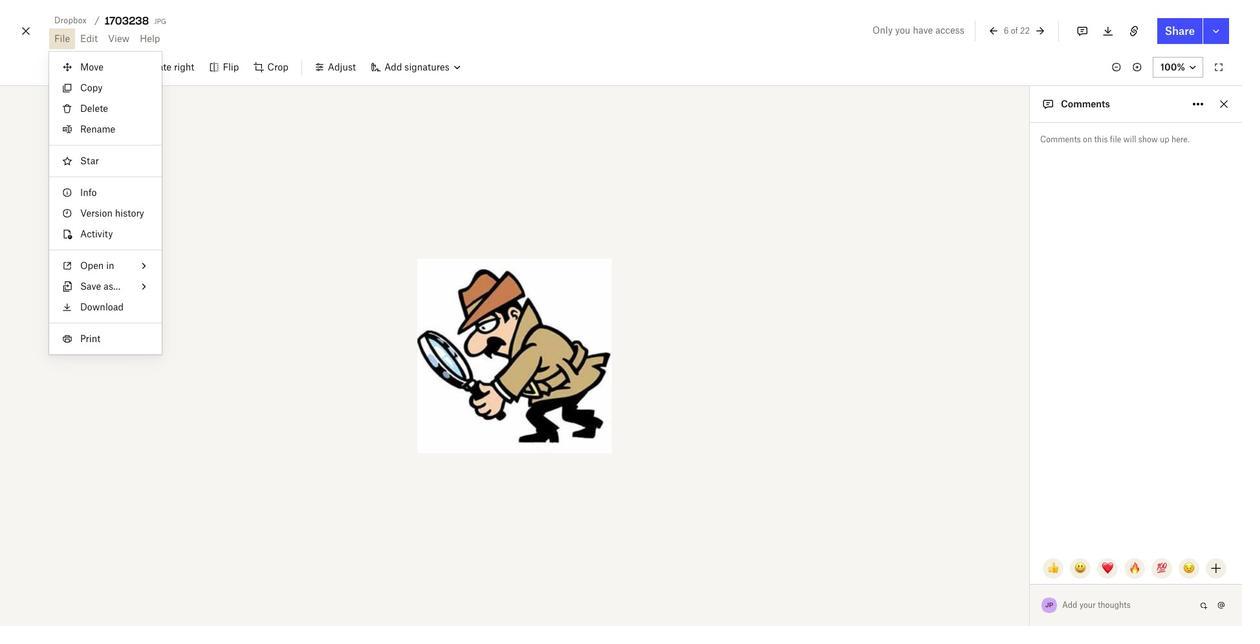 Task type: describe. For each thing, give the bounding box(es) containing it.
this
[[1094, 135, 1108, 144]]

🔥
[[1129, 563, 1141, 574]]

info
[[80, 187, 97, 198]]

share button
[[1157, 18, 1203, 44]]

save as… menu item
[[49, 276, 162, 297]]

dropbox button
[[49, 13, 92, 28]]

6
[[1004, 26, 1009, 35]]

signatures
[[405, 61, 450, 72]]

close right sidebar image
[[1216, 96, 1232, 112]]

rotate right button
[[122, 57, 202, 78]]

rotate
[[143, 61, 171, 72]]

crop
[[267, 61, 288, 72]]

rename
[[80, 124, 115, 135]]

file
[[54, 33, 70, 44]]

add signatures button
[[364, 57, 468, 78]]

1703238
[[105, 14, 149, 27]]

you
[[895, 25, 910, 36]]

view
[[108, 33, 130, 44]]

😣 button
[[1179, 558, 1199, 579]]

jpg
[[154, 15, 166, 26]]

only you have access
[[873, 25, 964, 36]]

100%
[[1161, 61, 1185, 72]]

😣
[[1183, 563, 1195, 574]]

file button
[[49, 28, 75, 49]]

😃 button
[[1070, 558, 1091, 579]]

access
[[935, 25, 964, 36]]

version history menu item
[[49, 203, 162, 224]]

here.
[[1172, 135, 1190, 144]]

/ 1703238 jpg
[[94, 14, 166, 27]]

version history
[[80, 208, 144, 219]]

of
[[1011, 26, 1018, 35]]

flip button
[[202, 57, 247, 78]]

open in
[[80, 260, 114, 271]]

show
[[1138, 135, 1158, 144]]

💯
[[1156, 563, 1168, 574]]

open
[[80, 260, 104, 271]]

history
[[115, 208, 144, 219]]

open in menu item
[[49, 256, 162, 276]]

comments on this file will show up here.
[[1040, 135, 1190, 144]]

have
[[913, 25, 933, 36]]

version
[[80, 208, 113, 219]]

activity
[[80, 228, 113, 239]]

❤️
[[1102, 563, 1113, 574]]

download
[[80, 301, 124, 312]]

as…
[[104, 281, 120, 292]]

thoughts
[[1098, 600, 1131, 610]]

add for add your thoughts
[[1062, 600, 1077, 610]]

print menu item
[[49, 329, 162, 349]]

delete
[[80, 103, 108, 114]]

share
[[1165, 25, 1195, 38]]

star
[[80, 155, 99, 166]]

edit button
[[75, 28, 103, 49]]



Task type: locate. For each thing, give the bounding box(es) containing it.
star menu item
[[49, 151, 162, 171]]

move menu item
[[49, 57, 162, 78]]

comments
[[1061, 98, 1110, 109], [1040, 135, 1081, 144]]

add signatures
[[384, 61, 450, 72]]

rotate right
[[143, 61, 194, 72]]

edit
[[80, 33, 98, 44]]

add inside add signatures popup button
[[384, 61, 402, 72]]

dropbox
[[54, 16, 87, 25]]

info, opens sidebar menu item
[[49, 182, 162, 203]]

/
[[94, 15, 100, 26]]

Add your thoughts text field
[[1063, 595, 1196, 616]]

move
[[80, 61, 103, 72]]

your
[[1080, 600, 1096, 610]]

comments for comments on this file will show up here.
[[1040, 135, 1081, 144]]

rename menu item
[[49, 119, 162, 140]]

download menu item
[[49, 297, 162, 318]]

help
[[140, 33, 160, 44]]

100% button
[[1153, 57, 1203, 78]]

💯 button
[[1152, 558, 1172, 579]]

save as…
[[80, 281, 120, 292]]

print
[[80, 333, 101, 344]]

add
[[384, 61, 402, 72], [1062, 600, 1077, 610]]

copy menu item
[[49, 78, 162, 98]]

activity, opens sidebar menu item
[[49, 224, 162, 245]]

will
[[1123, 135, 1136, 144]]

on
[[1083, 135, 1092, 144]]

add for add signatures
[[384, 61, 402, 72]]

22
[[1020, 26, 1030, 35]]

file
[[1110, 135, 1121, 144]]

add your thoughts
[[1062, 600, 1131, 610]]

close image
[[18, 21, 34, 41]]

add your thoughts image
[[1063, 598, 1185, 613]]

❤️ button
[[1097, 558, 1118, 579]]

comments left on
[[1040, 135, 1081, 144]]

👍
[[1047, 563, 1059, 574]]

comments up on
[[1061, 98, 1110, 109]]

only
[[873, 25, 893, 36]]

adjust
[[328, 61, 356, 72]]

crop button
[[247, 57, 296, 78]]

jp
[[1045, 601, 1053, 609]]

1 vertical spatial add
[[1062, 600, 1077, 610]]

up
[[1160, 135, 1169, 144]]

add left your
[[1062, 600, 1077, 610]]

0 horizontal spatial add
[[384, 61, 402, 72]]

add left signatures at the top
[[384, 61, 402, 72]]

0 vertical spatial add
[[384, 61, 402, 72]]

6 of 22
[[1004, 26, 1030, 35]]

in
[[106, 260, 114, 271]]

flip
[[223, 61, 239, 72]]

👍 button
[[1043, 558, 1064, 579]]

comments for comments
[[1061, 98, 1110, 109]]

🔥 button
[[1124, 558, 1145, 579]]

adjust button
[[307, 57, 364, 78]]

delete menu item
[[49, 98, 162, 119]]

1 vertical spatial comments
[[1040, 135, 1081, 144]]

save
[[80, 281, 101, 292]]

1 horizontal spatial add
[[1062, 600, 1077, 610]]

view button
[[103, 28, 135, 49]]

0 vertical spatial comments
[[1061, 98, 1110, 109]]

help button
[[135, 28, 165, 49]]

😃
[[1075, 563, 1086, 574]]

copy
[[80, 82, 103, 93]]

right
[[174, 61, 194, 72]]



Task type: vqa. For each thing, say whether or not it's contained in the screenshot.
top Comments
yes



